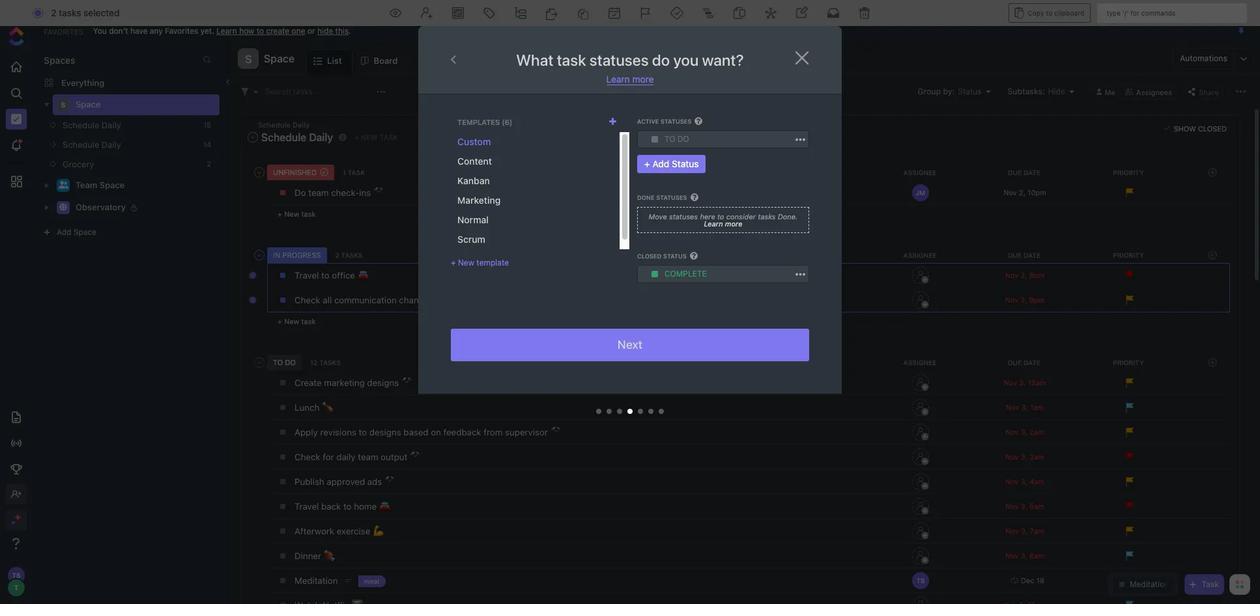 Task type: vqa. For each thing, say whether or not it's contained in the screenshot.
hide
yes



Task type: describe. For each thing, give the bounding box(es) containing it.
0 vertical spatial 🚘
[[358, 270, 369, 281]]

space down everything
[[76, 99, 101, 110]]

new right list info image
[[361, 133, 378, 142]]

travel back to home 🚘
[[295, 502, 390, 512]]

do for do team check-ins ⚒️
[[295, 188, 306, 198]]

to inside "link"
[[343, 502, 352, 512]]

do team check-ins ⚒️
[[295, 188, 385, 198]]

content
[[458, 156, 492, 167]]

new down travel to office 🚘
[[284, 317, 299, 326]]

supervisor
[[505, 427, 548, 438]]

lunch
[[295, 403, 320, 413]]

to right dropdown menu icon
[[665, 135, 676, 144]]

hide this link
[[317, 26, 349, 36]]

statuses for done
[[656, 194, 687, 202]]

create marketing designs ⚒️
[[295, 378, 413, 388]]

spaces
[[44, 55, 75, 66]]

do for do you want to enable browser notifications? enable hide this
[[492, 4, 504, 15]]

travel for travel back to home 🚘
[[295, 502, 319, 512]]

🚘 inside "link"
[[379, 502, 390, 512]]

active
[[638, 118, 659, 125]]

dropdown menu image
[[652, 136, 658, 143]]

statuses up learn more
[[590, 51, 649, 69]]

statuses for active
[[661, 118, 692, 125]]

assignees button
[[1121, 84, 1178, 99]]

what task statuses do you want? dialog
[[418, 26, 842, 427]]

marketing
[[324, 378, 365, 388]]

task down travel to office 🚘
[[301, 317, 316, 326]]

⚒️ right supervisor
[[551, 427, 562, 438]]

search tasks...
[[265, 86, 320, 96]]

closed
[[1199, 124, 1227, 133]]

15
[[204, 121, 211, 129]]

team space
[[76, 180, 125, 190]]

consider
[[727, 212, 756, 221]]

dinner
[[295, 551, 321, 562]]

1 horizontal spatial team
[[358, 452, 378, 463]]

move
[[649, 212, 667, 221]]

0 horizontal spatial tasks
[[59, 7, 81, 18]]

apply revisions to designs based on feedback from supervisor ⚒️
[[295, 427, 562, 438]]

daily down "tasks..."
[[293, 121, 310, 129]]

enable
[[695, 4, 724, 15]]

observatory
[[76, 202, 126, 213]]

lunch 🍗
[[295, 403, 333, 413]]

space link
[[76, 95, 211, 115]]

next button
[[451, 329, 810, 362]]

task down do team check-ins ⚒️
[[301, 210, 316, 218]]

(6)
[[502, 118, 513, 126]]

me
[[1105, 88, 1116, 96]]

grocery
[[63, 159, 94, 169]]

want
[[525, 4, 545, 15]]

daily for 14
[[102, 139, 121, 150]]

office
[[332, 270, 355, 281]]

enable
[[559, 4, 588, 15]]

templates (6)
[[458, 118, 513, 126]]

globe image
[[59, 204, 67, 211]]

spaces link
[[33, 55, 75, 66]]

dismiss
[[620, 27, 649, 35]]

add inside what task statuses do you want? dialog
[[653, 159, 670, 170]]

what task statuses do you want?
[[516, 51, 744, 69]]

new inside what task statuses do you want? dialog
[[458, 258, 475, 268]]

automations
[[1180, 53, 1228, 63]]

travel back to home 🚘 link
[[291, 496, 866, 518]]

schedule daily for 14
[[63, 139, 121, 150]]

check for check all communication channels ⚒️
[[295, 295, 320, 306]]

check for daily team output ⚒️ link
[[291, 446, 866, 469]]

.
[[349, 26, 351, 36]]

⚒️ right "ins"
[[374, 188, 385, 198]]

grocery link
[[50, 154, 198, 174]]

publish
[[295, 477, 324, 487]]

1 vertical spatial designs
[[370, 427, 401, 438]]

status
[[672, 159, 699, 170]]

dinner 🍖 link
[[291, 545, 866, 568]]

publish approved ads ⚒️ link
[[291, 471, 866, 493]]

don't
[[109, 26, 128, 36]]

everything link
[[33, 72, 227, 93]]

2 for 2 tasks selected
[[51, 7, 56, 18]]

meditation link
[[291, 570, 866, 592]]

14
[[203, 140, 211, 149]]

complete
[[665, 269, 707, 279]]

travel to office 🚘 link
[[291, 264, 866, 287]]

show closed button
[[1161, 122, 1231, 135]]

0 horizontal spatial do
[[652, 51, 670, 69]]

share
[[1199, 88, 1220, 96]]

how
[[239, 26, 254, 36]]

active statuses
[[638, 118, 692, 125]]

to right how
[[257, 26, 264, 36]]

do team check-ins ⚒️ link
[[291, 182, 866, 204]]

daily for 15
[[102, 120, 121, 130]]

0 horizontal spatial favorites
[[44, 27, 83, 36]]

tasks inside move statuses here to consider tasks done. learn more
[[758, 212, 776, 221]]

type '/' for commands field
[[1098, 3, 1247, 23]]

from
[[484, 427, 503, 438]]

⚒️ right output
[[410, 452, 421, 463]]

all
[[323, 295, 332, 306]]

create
[[295, 378, 322, 388]]

board
[[374, 55, 398, 66]]

based
[[404, 427, 429, 438]]

any
[[150, 26, 163, 36]]

🍖
[[324, 551, 335, 562]]

hide
[[317, 26, 333, 36]]

1 vertical spatial add
[[57, 227, 71, 237]]

you
[[93, 26, 107, 36]]

move statuses here to consider tasks done. learn more
[[649, 212, 798, 228]]

list
[[327, 55, 342, 66]]

automations button
[[1174, 49, 1235, 68]]

travel for travel to office 🚘
[[295, 270, 319, 281]]

approved
[[327, 477, 365, 487]]

meditation
[[295, 576, 338, 587]]

template
[[477, 258, 509, 268]]

closed
[[638, 253, 662, 260]]

space inside button
[[264, 53, 295, 65]]

have
[[130, 26, 148, 36]]

+ add status
[[645, 159, 699, 170]]

1 horizontal spatial favorites
[[165, 26, 198, 36]]

to do
[[665, 135, 690, 144]]

team
[[76, 180, 97, 190]]

team space link
[[76, 175, 211, 196]]

1 vertical spatial do
[[678, 135, 690, 144]]

everything
[[61, 77, 105, 88]]



Task type: locate. For each thing, give the bounding box(es) containing it.
check-
[[331, 188, 359, 198]]

learn down what task statuses do you want?
[[607, 74, 630, 85]]

want?
[[702, 51, 744, 69]]

2 down 14
[[207, 160, 211, 168]]

0 horizontal spatial you
[[507, 4, 522, 15]]

learn more link up complete
[[704, 219, 743, 228]]

1 vertical spatial learn more link
[[704, 219, 743, 228]]

assignees
[[1137, 88, 1173, 96]]

1 vertical spatial check
[[295, 452, 320, 463]]

task inside dialog
[[557, 51, 586, 69]]

space down observatory
[[74, 227, 96, 237]]

team left check-
[[308, 188, 329, 198]]

do
[[652, 51, 670, 69], [678, 135, 690, 144]]

2 vertical spatial + new task
[[278, 317, 316, 326]]

here
[[700, 212, 716, 221]]

favorites
[[165, 26, 198, 36], [44, 27, 83, 36]]

observatory link
[[76, 198, 211, 218]]

tasks left done.
[[758, 212, 776, 221]]

0 horizontal spatial 🚘
[[358, 270, 369, 281]]

learn more link down what task statuses do you want?
[[607, 74, 654, 85]]

0 vertical spatial add
[[653, 159, 670, 170]]

0 horizontal spatial team
[[308, 188, 329, 198]]

schedule for 14
[[63, 139, 99, 150]]

done.
[[778, 212, 798, 221]]

Search tasks... text field
[[265, 82, 374, 101]]

daily down space link
[[102, 120, 121, 130]]

1 vertical spatial 🚘
[[379, 502, 390, 512]]

💪
[[373, 527, 384, 537]]

statuses for move
[[669, 212, 698, 221]]

0 horizontal spatial this
[[335, 26, 349, 36]]

space down grocery link
[[100, 180, 125, 190]]

1 vertical spatial travel
[[295, 502, 319, 512]]

do you want to enable browser notifications? enable hide this
[[492, 4, 769, 15]]

check left "for"
[[295, 452, 320, 463]]

0 vertical spatial do
[[652, 51, 670, 69]]

⚒️ right channels
[[438, 295, 449, 306]]

0 vertical spatial designs
[[367, 378, 399, 388]]

lunch 🍗 link
[[291, 397, 866, 419]]

travel to office 🚘
[[295, 270, 369, 281]]

0 horizontal spatial learn
[[216, 26, 237, 36]]

do left check-
[[295, 188, 306, 198]]

exercise
[[337, 527, 371, 537]]

1 vertical spatial team
[[358, 452, 378, 463]]

designs right marketing
[[367, 378, 399, 388]]

schedule daily link for 15
[[50, 115, 198, 135]]

space down create
[[264, 53, 295, 65]]

do up learn more
[[652, 51, 670, 69]]

add left status
[[653, 159, 670, 170]]

to right want
[[548, 4, 557, 15]]

2 schedule daily link from the top
[[50, 135, 198, 154]]

statuses up move
[[656, 194, 687, 202]]

1 vertical spatial this
[[335, 26, 349, 36]]

more inside move statuses here to consider tasks done. learn more
[[725, 219, 743, 228]]

you left want
[[507, 4, 522, 15]]

on
[[431, 427, 441, 438]]

learn how to create one link
[[216, 26, 305, 36]]

🍗
[[322, 403, 333, 413]]

to right the 'back'
[[343, 502, 352, 512]]

list info image
[[339, 133, 347, 141]]

schedule daily link for 14
[[50, 135, 198, 154]]

do inside do team check-ins ⚒️ link
[[295, 188, 306, 198]]

dinner 🍖
[[295, 551, 335, 562]]

statuses inside move statuses here to consider tasks done. learn more
[[669, 212, 698, 221]]

closed status
[[638, 253, 687, 260]]

1 horizontal spatial add
[[653, 159, 670, 170]]

1 vertical spatial you
[[674, 51, 699, 69]]

schedule daily link down space link
[[50, 135, 198, 154]]

more down what task statuses do you want?
[[633, 74, 654, 85]]

2 travel from the top
[[295, 502, 319, 512]]

2 check from the top
[[295, 452, 320, 463]]

favorites down the 2 tasks selected
[[44, 27, 83, 36]]

to left office on the left of the page
[[321, 270, 330, 281]]

learn left consider on the right
[[704, 219, 723, 228]]

1 vertical spatial do
[[295, 188, 306, 198]]

0 vertical spatial this
[[753, 4, 769, 15]]

⚒️ up based
[[401, 378, 413, 388]]

check left all
[[295, 295, 320, 306]]

1 vertical spatial learn
[[607, 74, 630, 85]]

🚘 right home
[[379, 502, 390, 512]]

+ new task right list info image
[[355, 133, 398, 142]]

daily up grocery link
[[102, 139, 121, 150]]

1 horizontal spatial tasks
[[758, 212, 776, 221]]

2 vertical spatial learn
[[704, 219, 723, 228]]

1 horizontal spatial do
[[492, 4, 504, 15]]

2 up 'spaces' 'link'
[[51, 7, 56, 18]]

do up status
[[678, 135, 690, 144]]

designs
[[367, 378, 399, 388], [370, 427, 401, 438]]

0 horizontal spatial do
[[295, 188, 306, 198]]

0 horizontal spatial add
[[57, 227, 71, 237]]

task right list info image
[[380, 133, 398, 142]]

add
[[653, 159, 670, 170], [57, 227, 71, 237]]

to right the revisions
[[359, 427, 367, 438]]

1 horizontal spatial you
[[674, 51, 699, 69]]

statuses up to do
[[661, 118, 692, 125]]

0 vertical spatial do
[[492, 4, 504, 15]]

travel inside "link"
[[295, 502, 319, 512]]

to right here
[[718, 212, 725, 221]]

0 vertical spatial learn more link
[[607, 74, 654, 85]]

ins
[[359, 188, 371, 198]]

apply revisions to designs based on feedback from supervisor ⚒️ link
[[291, 422, 866, 444]]

browser
[[590, 4, 625, 15]]

learn inside move statuses here to consider tasks done. learn more
[[704, 219, 723, 228]]

1 vertical spatial tasks
[[758, 212, 776, 221]]

create
[[266, 26, 290, 36]]

to inside move statuses here to consider tasks done. learn more
[[718, 212, 725, 221]]

selected
[[84, 7, 120, 18]]

travel left office on the left of the page
[[295, 270, 319, 281]]

1 horizontal spatial more
[[725, 219, 743, 228]]

0 horizontal spatial learn more link
[[607, 74, 654, 85]]

learn right yet.
[[216, 26, 237, 36]]

one
[[292, 26, 305, 36]]

1 check from the top
[[295, 295, 320, 306]]

+ new task down do team check-ins ⚒️
[[278, 210, 316, 218]]

team right daily
[[358, 452, 378, 463]]

1 schedule daily link from the top
[[50, 115, 198, 135]]

check for check for daily team output ⚒️
[[295, 452, 320, 463]]

🚘 right office on the left of the page
[[358, 270, 369, 281]]

1 travel from the top
[[295, 270, 319, 281]]

0 vertical spatial 2
[[51, 7, 56, 18]]

for
[[323, 452, 334, 463]]

0 vertical spatial more
[[633, 74, 654, 85]]

tasks left selected
[[59, 7, 81, 18]]

share button
[[1184, 84, 1224, 99]]

0 vertical spatial you
[[507, 4, 522, 15]]

scrum
[[458, 234, 486, 245]]

🚘
[[358, 270, 369, 281], [379, 502, 390, 512]]

home
[[354, 502, 377, 512]]

output
[[381, 452, 408, 463]]

1 horizontal spatial learn more link
[[704, 219, 743, 228]]

task
[[1202, 580, 1220, 590]]

0 horizontal spatial more
[[633, 74, 654, 85]]

this right hide on the top of the page
[[335, 26, 349, 36]]

1 horizontal spatial 2
[[207, 160, 211, 168]]

1 horizontal spatial do
[[678, 135, 690, 144]]

more right here
[[725, 219, 743, 228]]

kanban
[[458, 175, 490, 186]]

0 vertical spatial tasks
[[59, 7, 81, 18]]

1 vertical spatial + new task
[[278, 210, 316, 218]]

schedule for 15
[[63, 120, 99, 130]]

statuses
[[590, 51, 649, 69], [661, 118, 692, 125], [656, 194, 687, 202], [669, 212, 698, 221]]

statuses left here
[[669, 212, 698, 221]]

travel left the 'back'
[[295, 502, 319, 512]]

board link
[[374, 50, 403, 74]]

schedule daily link
[[50, 115, 198, 135], [50, 135, 198, 154]]

do left want
[[492, 4, 504, 15]]

add space
[[57, 227, 96, 237]]

space inside "link"
[[100, 180, 125, 190]]

check for daily team output ⚒️
[[295, 452, 421, 463]]

user group image
[[58, 181, 68, 189]]

learn more
[[607, 74, 654, 85]]

0 vertical spatial team
[[308, 188, 329, 198]]

tasks
[[59, 7, 81, 18], [758, 212, 776, 221]]

1 horizontal spatial this
[[753, 4, 769, 15]]

ads
[[368, 477, 382, 487]]

add down globe icon
[[57, 227, 71, 237]]

status
[[664, 253, 687, 260]]

schedule daily for 15
[[63, 120, 121, 130]]

favorites right 'any'
[[165, 26, 198, 36]]

0 vertical spatial + new task
[[355, 133, 398, 142]]

search
[[265, 86, 291, 96]]

+ new task
[[355, 133, 398, 142], [278, 210, 316, 218], [278, 317, 316, 326]]

designs up output
[[370, 427, 401, 438]]

learn
[[216, 26, 237, 36], [607, 74, 630, 85], [704, 219, 723, 228]]

more
[[633, 74, 654, 85], [725, 219, 743, 228]]

tasks...
[[293, 86, 320, 96]]

+ new task down travel to office 🚘
[[278, 317, 316, 326]]

2 horizontal spatial learn
[[704, 219, 723, 228]]

marketing
[[458, 195, 501, 206]]

0 vertical spatial learn
[[216, 26, 237, 36]]

apply
[[295, 427, 318, 438]]

1 vertical spatial more
[[725, 219, 743, 228]]

what
[[516, 51, 554, 69]]

check all communication channels ⚒️ link
[[291, 289, 866, 311]]

notifications?
[[628, 4, 686, 15]]

0 vertical spatial travel
[[295, 270, 319, 281]]

schedule daily link up grocery link
[[50, 115, 198, 135]]

feedback
[[444, 427, 481, 438]]

1 vertical spatial 2
[[207, 160, 211, 168]]

2 for 2
[[207, 160, 211, 168]]

create marketing designs ⚒️ link
[[291, 372, 866, 394]]

this right hide
[[753, 4, 769, 15]]

templates
[[458, 118, 500, 126]]

you inside dialog
[[674, 51, 699, 69]]

next
[[618, 338, 643, 352]]

daily
[[102, 120, 121, 130], [293, 121, 310, 129], [102, 139, 121, 150]]

afterwork exercise 💪 link
[[291, 521, 866, 543]]

⚒️ right 'ads'
[[385, 477, 396, 487]]

you left want?
[[674, 51, 699, 69]]

schedule daily
[[63, 120, 121, 130], [258, 121, 310, 129], [63, 139, 121, 150]]

channels
[[399, 295, 436, 306]]

0 vertical spatial check
[[295, 295, 320, 306]]

to
[[548, 4, 557, 15], [257, 26, 264, 36], [665, 135, 676, 144], [718, 212, 725, 221], [321, 270, 330, 281], [359, 427, 367, 438], [343, 502, 352, 512]]

1 horizontal spatial 🚘
[[379, 502, 390, 512]]

team
[[308, 188, 329, 198], [358, 452, 378, 463]]

new down scrum
[[458, 258, 475, 268]]

new down do team check-ins ⚒️
[[284, 210, 299, 218]]

communication
[[334, 295, 397, 306]]

0 horizontal spatial 2
[[51, 7, 56, 18]]

you don't have any favorites yet. learn how to create one or hide this .
[[93, 26, 351, 36]]

1 horizontal spatial learn
[[607, 74, 630, 85]]

task right what
[[557, 51, 586, 69]]



